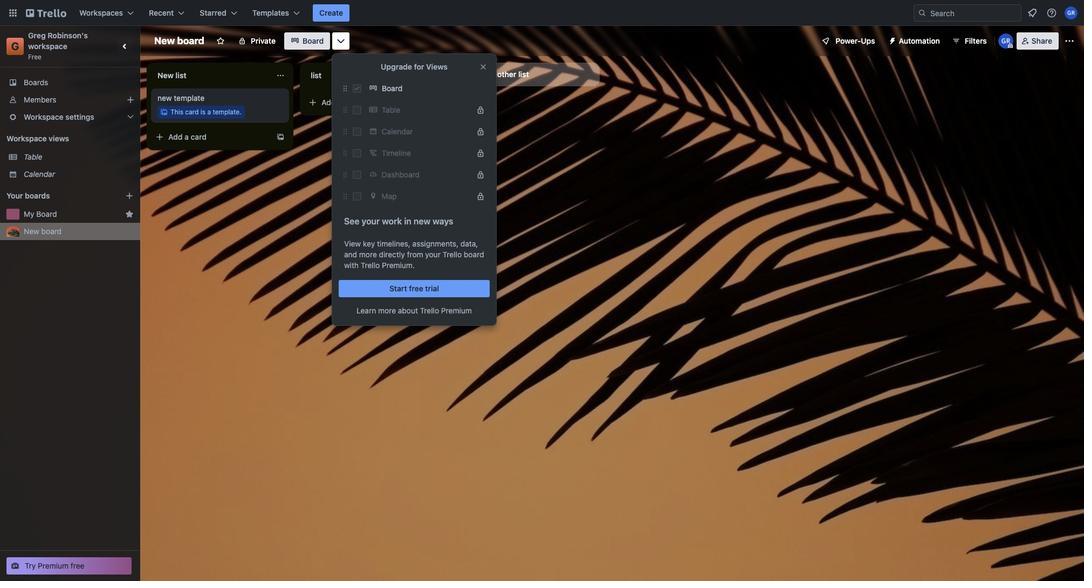 Task type: locate. For each thing, give the bounding box(es) containing it.
free left the trial
[[409, 284, 423, 293]]

0 vertical spatial board
[[303, 36, 324, 45]]

table
[[382, 105, 400, 114], [24, 152, 42, 161]]

1 vertical spatial card
[[185, 108, 199, 116]]

0 vertical spatial add a card
[[322, 98, 360, 107]]

1 vertical spatial calendar
[[24, 169, 55, 179]]

0 vertical spatial free
[[409, 284, 423, 293]]

0 vertical spatial trello
[[443, 250, 462, 259]]

workspace down members
[[24, 112, 63, 121]]

assignments,
[[413, 239, 459, 248]]

your inside view key timelines, assignments, data, and more directly from your trello board with trello premium.
[[425, 250, 441, 259]]

1 horizontal spatial list
[[311, 71, 322, 80]]

0 horizontal spatial a
[[185, 132, 189, 141]]

board left star or unstar board 'icon'
[[177, 35, 204, 46]]

0 vertical spatial board
[[177, 35, 204, 46]]

this member is an admin of this board. image
[[1008, 44, 1013, 49]]

2 vertical spatial board
[[464, 250, 484, 259]]

0 horizontal spatial premium
[[38, 561, 69, 570]]

1 horizontal spatial trello
[[420, 306, 439, 315]]

greg robinson's workspace link
[[28, 31, 90, 51]]

board inside text box
[[177, 35, 204, 46]]

calendar
[[382, 127, 413, 136], [24, 169, 55, 179]]

power-ups button
[[814, 32, 882, 50]]

premium inside learn more about trello premium link
[[441, 306, 472, 315]]

add a card down this
[[168, 132, 207, 141]]

0 horizontal spatial board link
[[284, 32, 330, 50]]

premium right the try
[[38, 561, 69, 570]]

ways
[[433, 216, 454, 226]]

premium inside "try premium free" button
[[38, 561, 69, 570]]

new up new template
[[158, 71, 174, 80]]

create button
[[313, 4, 350, 22]]

1 horizontal spatial a
[[207, 108, 211, 116]]

1 horizontal spatial new
[[414, 216, 431, 226]]

boards
[[24, 78, 48, 87]]

new list
[[158, 71, 187, 80]]

0 horizontal spatial your
[[362, 216, 380, 226]]

new up this
[[158, 93, 172, 103]]

1 horizontal spatial premium
[[441, 306, 472, 315]]

2 vertical spatial a
[[185, 132, 189, 141]]

card down list text box
[[344, 98, 360, 107]]

new down my
[[24, 227, 39, 236]]

workspace inside popup button
[[24, 112, 63, 121]]

2 horizontal spatial a
[[338, 98, 342, 107]]

1 horizontal spatial board
[[177, 35, 204, 46]]

your right see on the left
[[362, 216, 380, 226]]

add
[[473, 70, 487, 79], [322, 98, 336, 107], [168, 132, 183, 141]]

0 notifications image
[[1026, 6, 1039, 19]]

add for the rightmost 'add a card' button
[[322, 98, 336, 107]]

learn
[[357, 306, 376, 315]]

premium.
[[382, 261, 415, 270]]

premium
[[441, 306, 472, 315], [38, 561, 69, 570]]

new down recent popup button
[[154, 35, 175, 46]]

calendar up timeline
[[382, 127, 413, 136]]

try
[[25, 561, 36, 570]]

board link left customize views icon
[[284, 32, 330, 50]]

board left customize views icon
[[303, 36, 324, 45]]

0 horizontal spatial add a card
[[168, 132, 207, 141]]

starred button
[[193, 4, 244, 22]]

new right in
[[414, 216, 431, 226]]

new board down my board
[[24, 227, 62, 236]]

table up timeline
[[382, 105, 400, 114]]

1 horizontal spatial your
[[425, 250, 441, 259]]

board link down for
[[366, 80, 490, 97]]

more inside view key timelines, assignments, data, and more directly from your trello board with trello premium.
[[359, 250, 377, 259]]

this
[[171, 108, 183, 116]]

board for board link to the bottom
[[382, 84, 403, 93]]

learn more about trello premium link
[[357, 305, 472, 316]]

1 horizontal spatial new board
[[154, 35, 204, 46]]

card
[[344, 98, 360, 107], [185, 108, 199, 116], [191, 132, 207, 141]]

0 vertical spatial more
[[359, 250, 377, 259]]

add a card button down list text box
[[304, 94, 425, 111]]

close popover image
[[479, 63, 488, 71]]

your
[[6, 191, 23, 200]]

template.
[[213, 108, 242, 116]]

1 vertical spatial more
[[378, 306, 396, 315]]

card for the rightmost 'add a card' button
[[344, 98, 360, 107]]

0 horizontal spatial add a card button
[[151, 128, 272, 146]]

1 vertical spatial premium
[[38, 561, 69, 570]]

2 horizontal spatial add
[[473, 70, 487, 79]]

add a card
[[322, 98, 360, 107], [168, 132, 207, 141]]

add down this
[[168, 132, 183, 141]]

1 vertical spatial free
[[71, 561, 84, 570]]

trello right with
[[361, 261, 380, 270]]

about
[[398, 306, 418, 315]]

1 vertical spatial trello
[[361, 261, 380, 270]]

2 horizontal spatial board
[[382, 84, 403, 93]]

a down this card is a template.
[[185, 132, 189, 141]]

1 vertical spatial workspace
[[6, 134, 47, 143]]

open information menu image
[[1047, 8, 1058, 18]]

2 vertical spatial add
[[168, 132, 183, 141]]

my
[[24, 209, 34, 219]]

list inside button
[[519, 70, 529, 79]]

a for the rightmost 'add a card' button
[[338, 98, 342, 107]]

2 vertical spatial card
[[191, 132, 207, 141]]

table down workspace views
[[24, 152, 42, 161]]

new template
[[158, 93, 205, 103]]

your
[[362, 216, 380, 226], [425, 250, 441, 259]]

1 horizontal spatial free
[[409, 284, 423, 293]]

calendar up boards
[[24, 169, 55, 179]]

card down is
[[191, 132, 207, 141]]

new
[[154, 35, 175, 46], [158, 71, 174, 80], [24, 227, 39, 236]]

a
[[338, 98, 342, 107], [207, 108, 211, 116], [185, 132, 189, 141]]

more
[[359, 250, 377, 259], [378, 306, 396, 315]]

2 vertical spatial new
[[24, 227, 39, 236]]

members link
[[0, 91, 140, 108]]

workspace left views
[[6, 134, 47, 143]]

0 vertical spatial a
[[338, 98, 342, 107]]

0 horizontal spatial more
[[359, 250, 377, 259]]

list inside text box
[[176, 71, 187, 80]]

1 vertical spatial board
[[382, 84, 403, 93]]

free inside 'link'
[[409, 284, 423, 293]]

add inside "add another list" button
[[473, 70, 487, 79]]

card for 'add a card' button to the bottom
[[191, 132, 207, 141]]

board right my
[[36, 209, 57, 219]]

0 horizontal spatial free
[[71, 561, 84, 570]]

1 horizontal spatial add
[[322, 98, 336, 107]]

1 horizontal spatial calendar
[[382, 127, 413, 136]]

your down assignments,
[[425, 250, 441, 259]]

0 horizontal spatial table
[[24, 152, 42, 161]]

1 vertical spatial table
[[24, 152, 42, 161]]

2 vertical spatial board
[[36, 209, 57, 219]]

a right is
[[207, 108, 211, 116]]

1 vertical spatial your
[[425, 250, 441, 259]]

0 horizontal spatial add
[[168, 132, 183, 141]]

new board down recent popup button
[[154, 35, 204, 46]]

recent button
[[142, 4, 191, 22]]

0 horizontal spatial board
[[36, 209, 57, 219]]

0 vertical spatial workspace
[[24, 112, 63, 121]]

1 horizontal spatial add a card button
[[304, 94, 425, 111]]

0 horizontal spatial trello
[[361, 261, 380, 270]]

1 horizontal spatial more
[[378, 306, 396, 315]]

free right the try
[[71, 561, 84, 570]]

list text field
[[304, 67, 423, 84]]

2 horizontal spatial board
[[464, 250, 484, 259]]

1 vertical spatial new
[[158, 71, 174, 80]]

more down key
[[359, 250, 377, 259]]

0 vertical spatial new
[[154, 35, 175, 46]]

workspace navigation collapse icon image
[[118, 39, 133, 54]]

new for new board link
[[24, 227, 39, 236]]

in
[[404, 216, 412, 226]]

boards link
[[0, 74, 140, 91]]

1 horizontal spatial board
[[303, 36, 324, 45]]

add a card button down this card is a template.
[[151, 128, 272, 146]]

0 vertical spatial add a card button
[[304, 94, 425, 111]]

new inside text box
[[158, 71, 174, 80]]

Board name text field
[[149, 32, 210, 50]]

0 vertical spatial calendar
[[382, 127, 413, 136]]

more right the learn
[[378, 306, 396, 315]]

free
[[409, 284, 423, 293], [71, 561, 84, 570]]

trello down assignments,
[[443, 250, 462, 259]]

1 vertical spatial board
[[41, 227, 62, 236]]

back to home image
[[26, 4, 66, 22]]

add a card button
[[304, 94, 425, 111], [151, 128, 272, 146]]

learn more about trello premium
[[357, 306, 472, 315]]

premium down start free trial 'link'
[[441, 306, 472, 315]]

0 vertical spatial add
[[473, 70, 487, 79]]

see
[[344, 216, 360, 226]]

free inside button
[[71, 561, 84, 570]]

add down list text box
[[322, 98, 336, 107]]

0 horizontal spatial list
[[176, 71, 187, 80]]

timelines,
[[377, 239, 411, 248]]

greg robinson's workspace free
[[28, 31, 90, 61]]

0 vertical spatial card
[[344, 98, 360, 107]]

show menu image
[[1065, 36, 1075, 46]]

star or unstar board image
[[216, 37, 225, 45]]

board down data,
[[464, 250, 484, 259]]

0 vertical spatial new board
[[154, 35, 204, 46]]

trello
[[443, 250, 462, 259], [361, 261, 380, 270], [420, 306, 439, 315]]

list
[[519, 70, 529, 79], [176, 71, 187, 80], [311, 71, 322, 80]]

your boards with 2 items element
[[6, 189, 109, 202]]

2 horizontal spatial list
[[519, 70, 529, 79]]

workspace
[[24, 112, 63, 121], [6, 134, 47, 143]]

add left another
[[473, 70, 487, 79]]

new
[[158, 93, 172, 103], [414, 216, 431, 226]]

0 vertical spatial your
[[362, 216, 380, 226]]

a down list text box
[[338, 98, 342, 107]]

and
[[344, 250, 357, 259]]

1 vertical spatial new board
[[24, 227, 62, 236]]

new board
[[154, 35, 204, 46], [24, 227, 62, 236]]

view
[[344, 239, 361, 248]]

0 vertical spatial premium
[[441, 306, 472, 315]]

board
[[177, 35, 204, 46], [41, 227, 62, 236], [464, 250, 484, 259]]

more inside learn more about trello premium link
[[378, 306, 396, 315]]

list inside text box
[[311, 71, 322, 80]]

templates button
[[246, 4, 306, 22]]

add a card down list text box
[[322, 98, 360, 107]]

board down my board
[[41, 227, 62, 236]]

board
[[303, 36, 324, 45], [382, 84, 403, 93], [36, 209, 57, 219]]

1 horizontal spatial table
[[382, 105, 400, 114]]

1 vertical spatial add
[[322, 98, 336, 107]]

start free trial link
[[339, 280, 490, 297]]

trello right about
[[420, 306, 439, 315]]

new for "new list" text box
[[158, 71, 174, 80]]

board down "upgrade"
[[382, 84, 403, 93]]

1 horizontal spatial board link
[[366, 80, 490, 97]]

2 horizontal spatial trello
[[443, 250, 462, 259]]

board link
[[284, 32, 330, 50], [366, 80, 490, 97]]

card left is
[[185, 108, 199, 116]]

0 horizontal spatial new
[[158, 93, 172, 103]]

board inside view key timelines, assignments, data, and more directly from your trello board with trello premium.
[[464, 250, 484, 259]]

0 horizontal spatial new board
[[24, 227, 62, 236]]



Task type: vqa. For each thing, say whether or not it's contained in the screenshot.
the rightmost 14
no



Task type: describe. For each thing, give the bounding box(es) containing it.
add another list
[[473, 70, 529, 79]]

directly
[[379, 250, 405, 259]]

table inside table link
[[24, 152, 42, 161]]

1 horizontal spatial add a card
[[322, 98, 360, 107]]

map
[[382, 192, 397, 201]]

ups
[[861, 36, 875, 45]]

calendar link
[[24, 169, 134, 180]]

settings
[[65, 112, 94, 121]]

this card is a template.
[[171, 108, 242, 116]]

is
[[201, 108, 206, 116]]

table link
[[24, 152, 134, 162]]

recent
[[149, 8, 174, 17]]

0 horizontal spatial board
[[41, 227, 62, 236]]

automation button
[[884, 32, 947, 50]]

workspace for workspace settings
[[24, 112, 63, 121]]

g link
[[6, 38, 24, 55]]

try premium free button
[[6, 557, 132, 575]]

filters
[[965, 36, 987, 45]]

1 vertical spatial add a card button
[[151, 128, 272, 146]]

try premium free
[[25, 561, 84, 570]]

Search field
[[927, 5, 1021, 21]]

a for 'add a card' button to the bottom
[[185, 132, 189, 141]]

share
[[1032, 36, 1053, 45]]

sm image
[[884, 32, 899, 47]]

new board link
[[24, 226, 134, 237]]

upgrade
[[381, 62, 412, 71]]

my board
[[24, 209, 57, 219]]

boards
[[25, 191, 50, 200]]

with
[[344, 261, 359, 270]]

2 vertical spatial trello
[[420, 306, 439, 315]]

greg robinson (gregrobinson96) image
[[999, 33, 1014, 49]]

your boards
[[6, 191, 50, 200]]

start
[[390, 284, 407, 293]]

0 vertical spatial board link
[[284, 32, 330, 50]]

views
[[426, 62, 448, 71]]

see your work in new ways
[[344, 216, 454, 226]]

create
[[319, 8, 343, 17]]

new template link
[[158, 93, 283, 104]]

for
[[414, 62, 424, 71]]

primary element
[[0, 0, 1085, 26]]

upgrade for views
[[381, 62, 448, 71]]

starred icon image
[[125, 210, 134, 219]]

board inside 'my board' link
[[36, 209, 57, 219]]

customize views image
[[336, 36, 347, 46]]

share button
[[1017, 32, 1059, 50]]

power-ups
[[836, 36, 875, 45]]

private button
[[231, 32, 282, 50]]

0 horizontal spatial calendar
[[24, 169, 55, 179]]

1 vertical spatial a
[[207, 108, 211, 116]]

add for 'add a card' button to the bottom
[[168, 132, 183, 141]]

add another list button
[[453, 63, 600, 86]]

workspace settings button
[[0, 108, 140, 126]]

create from template… image
[[276, 133, 285, 141]]

workspace
[[28, 42, 67, 51]]

my board link
[[24, 209, 121, 220]]

1 vertical spatial board link
[[366, 80, 490, 97]]

new inside the board name text box
[[154, 35, 175, 46]]

data,
[[461, 239, 478, 248]]

private
[[251, 36, 276, 45]]

robinson's
[[48, 31, 88, 40]]

free
[[28, 53, 42, 61]]

0 vertical spatial table
[[382, 105, 400, 114]]

template
[[174, 93, 205, 103]]

trial
[[425, 284, 439, 293]]

greg robinson (gregrobinson96) image
[[1065, 6, 1078, 19]]

1 vertical spatial add a card
[[168, 132, 207, 141]]

1 vertical spatial new
[[414, 216, 431, 226]]

search image
[[918, 9, 927, 17]]

templates
[[252, 8, 289, 17]]

workspaces button
[[73, 4, 140, 22]]

key
[[363, 239, 375, 248]]

view key timelines, assignments, data, and more directly from your trello board with trello premium.
[[344, 239, 484, 270]]

work
[[382, 216, 402, 226]]

greg
[[28, 31, 46, 40]]

dashboard
[[382, 170, 420, 179]]

workspaces
[[79, 8, 123, 17]]

workspace for workspace views
[[6, 134, 47, 143]]

add board image
[[125, 192, 134, 200]]

another
[[489, 70, 517, 79]]

New list text field
[[151, 67, 270, 84]]

power-
[[836, 36, 861, 45]]

new board inside the board name text box
[[154, 35, 204, 46]]

workspace views
[[6, 134, 69, 143]]

workspace settings
[[24, 112, 94, 121]]

from
[[407, 250, 423, 259]]

g
[[11, 40, 19, 52]]

board for the topmost board link
[[303, 36, 324, 45]]

members
[[24, 95, 56, 104]]

automation
[[899, 36, 940, 45]]

0 vertical spatial new
[[158, 93, 172, 103]]

start free trial
[[390, 284, 439, 293]]

starred
[[200, 8, 226, 17]]

timeline
[[382, 148, 411, 158]]

views
[[49, 134, 69, 143]]

filters button
[[949, 32, 990, 50]]



